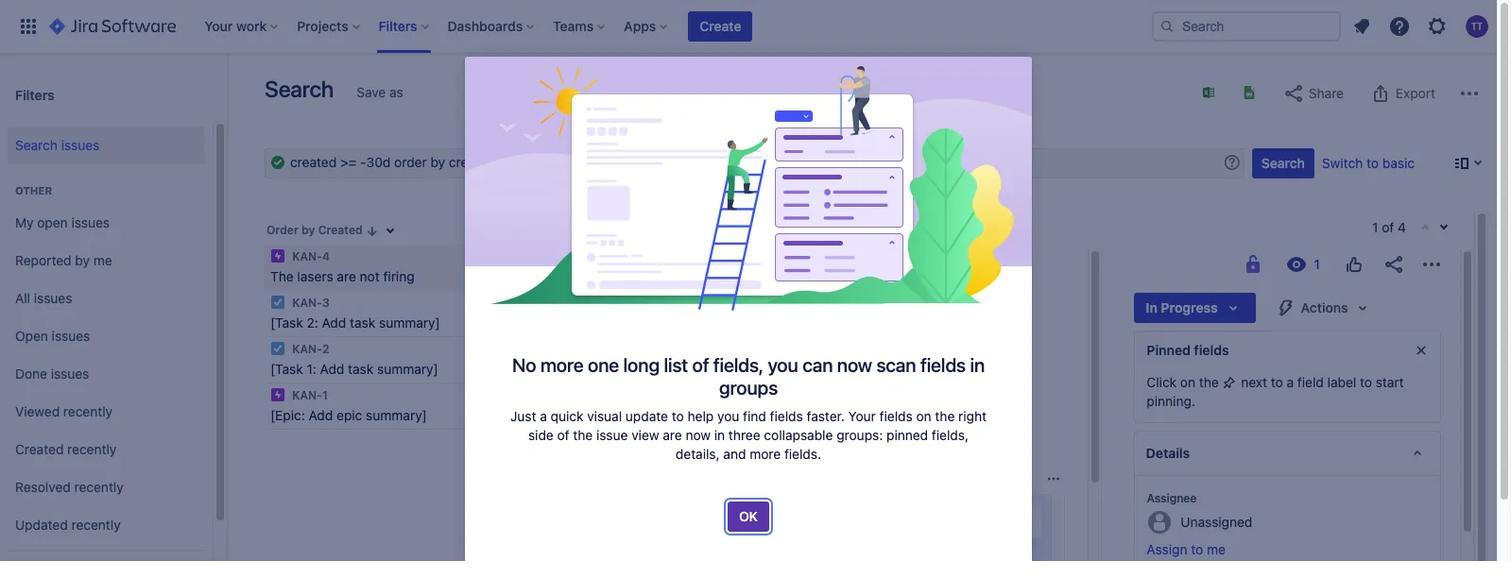 Task type: describe. For each thing, give the bounding box(es) containing it.
open in google sheets image
[[1242, 85, 1257, 100]]

to left start
[[1360, 374, 1372, 390]]

pinning.
[[1147, 393, 1196, 409]]

[epic:
[[270, 407, 305, 423]]

fields up pinned on the bottom of the page
[[880, 408, 913, 424]]

add for 2:
[[322, 315, 346, 331]]

view
[[632, 427, 659, 443]]

reported by me
[[15, 252, 112, 268]]

next issue 'kan-3' ( type 'j' ) image
[[1437, 220, 1452, 235]]

2 horizontal spatial the
[[1199, 374, 1219, 390]]

lasers
[[544, 403, 584, 419]]

task for 1:
[[348, 361, 374, 377]]

0 horizontal spatial 4
[[322, 250, 330, 264]]

by for order
[[302, 223, 315, 237]]

click
[[1147, 374, 1177, 390]]

1 horizontal spatial 4
[[837, 256, 845, 272]]

2 horizontal spatial are
[[684, 289, 715, 316]]

to inside no more one long list of fields, you can now scan fields in groups just a quick visual update to help you find fields faster. your fields on the right side of the issue view are now in three collapsable groups: pinned fields, details, and more fields.
[[672, 408, 684, 424]]

done
[[15, 365, 47, 381]]

open issues link
[[8, 318, 205, 355]]

0 horizontal spatial of
[[557, 427, 570, 443]]

on inside no more one long list of fields, you can now scan fields in groups just a quick visual update to help you find fields faster. your fields on the right side of the issue view are now in three collapsable groups: pinned fields, details, and more fields.
[[916, 408, 932, 424]]

task image
[[270, 295, 285, 310]]

save as button
[[347, 78, 413, 108]]

list
[[664, 354, 688, 376]]

label
[[1328, 374, 1357, 390]]

three
[[729, 427, 761, 443]]

updated recently
[[15, 517, 121, 533]]

search for search button
[[1262, 155, 1305, 171]]

all issues
[[15, 290, 72, 306]]

fields.
[[784, 446, 821, 462]]

summary] for [task 2: add task summary]
[[379, 315, 440, 331]]

one
[[588, 354, 619, 376]]

created inside other group
[[15, 441, 64, 457]]

filters
[[15, 86, 55, 103]]

issues for all issues
[[34, 290, 72, 306]]

resolved
[[15, 479, 71, 495]]

order by created
[[267, 223, 363, 237]]

share
[[1309, 85, 1344, 101]]

open
[[37, 214, 68, 230]]

a inside no more one long list of fields, you can now scan fields in groups just a quick visual update to help you find fields faster. your fields on the right side of the issue view are now in three collapsable groups: pinned fields, details, and more fields.
[[540, 408, 547, 424]]

done issues link
[[8, 355, 205, 393]]

my for my kanban project
[[640, 256, 658, 272]]

create button
[[688, 11, 753, 42]]

order by created link
[[265, 218, 382, 241]]

collapsable
[[764, 427, 833, 443]]

my kanban project image
[[617, 257, 632, 272]]

groups:
[[837, 427, 883, 443]]

kan-2
[[289, 342, 329, 356]]

my kanban project
[[640, 256, 754, 272]]

recently for updated recently
[[71, 517, 121, 533]]

switch
[[1322, 155, 1363, 171]]

your
[[848, 408, 876, 424]]

create banner
[[0, 0, 1511, 53]]

search image
[[1160, 19, 1175, 34]]

update
[[626, 408, 668, 424]]

[task for [task 2: add task summary]
[[270, 315, 303, 331]]

0 horizontal spatial fields,
[[713, 354, 764, 376]]

[task for [task 1: add task summary]
[[270, 361, 303, 377]]

fields up click on the
[[1194, 342, 1229, 358]]

issues for done issues
[[51, 365, 89, 381]]

projects
[[544, 256, 594, 272]]

all
[[15, 290, 30, 306]]

1 horizontal spatial search
[[265, 76, 334, 102]]

created recently link
[[8, 431, 205, 469]]

kan-4 link
[[804, 253, 845, 276]]

long
[[623, 354, 660, 376]]

reported by me link
[[8, 242, 205, 280]]

next to a field label to start pinning.
[[1147, 374, 1404, 409]]

1 vertical spatial firing
[[757, 289, 807, 316]]

quick
[[551, 408, 584, 424]]

my for my open issues
[[15, 214, 34, 230]]

click on the
[[1147, 374, 1223, 390]]

export
[[1396, 85, 1436, 101]]

viewed
[[15, 403, 60, 419]]

can
[[803, 354, 833, 376]]

recently for viewed recently
[[63, 403, 113, 419]]

save
[[357, 84, 386, 100]]

assign
[[1147, 542, 1188, 558]]

project
[[711, 256, 754, 272]]

1 vertical spatial lasers
[[621, 289, 680, 316]]

switch to basic link
[[1322, 155, 1415, 171]]

kanban
[[662, 256, 708, 272]]

created inside 'link'
[[318, 223, 363, 237]]

kan- right project
[[804, 256, 837, 272]]

0 horizontal spatial are
[[337, 268, 356, 285]]

side
[[528, 427, 554, 443]]

[task 2: add task summary]
[[270, 315, 440, 331]]

0 vertical spatial on
[[1180, 374, 1196, 390]]

faster.
[[807, 408, 845, 424]]

are inside no more one long list of fields, you can now scan fields in groups just a quick visual update to help you find fields faster. your fields on the right side of the issue view are now in three collapsable groups: pinned fields, details, and more fields.
[[663, 427, 682, 443]]

updated
[[15, 517, 68, 533]]

start
[[1376, 374, 1404, 390]]

to for me
[[1191, 542, 1203, 558]]

projects link
[[544, 253, 594, 276]]

pinned
[[887, 427, 928, 443]]

2 horizontal spatial 4
[[1398, 219, 1406, 235]]

0 vertical spatial lasers
[[297, 268, 333, 285]]

search for search issues
[[15, 137, 58, 153]]

unassigned
[[1181, 514, 1253, 530]]

epic image for [epic: add epic summary]
[[270, 388, 285, 403]]

open
[[15, 328, 48, 344]]

no more one long list of fields, you can now scan fields in groups dialog
[[465, 57, 1032, 561]]

other
[[15, 184, 52, 197]]

resolved recently link
[[8, 469, 205, 507]]

[epic: add epic summary]
[[270, 407, 427, 423]]

viewed recently link
[[8, 393, 205, 431]]

0 vertical spatial of
[[1382, 219, 1394, 235]]

2 vertical spatial add
[[309, 407, 333, 423]]

done issues
[[15, 365, 89, 381]]

add for 1:
[[320, 361, 344, 377]]

kan-1
[[289, 388, 328, 403]]

issues inside my open issues link
[[71, 214, 110, 230]]

kan- for [task 1: add task summary]
[[292, 342, 322, 356]]

right
[[959, 408, 987, 424]]

details
[[1147, 445, 1191, 461]]



Task type: vqa. For each thing, say whether or not it's contained in the screenshot.
To Do
no



Task type: locate. For each thing, give the bounding box(es) containing it.
summary] right epic
[[366, 407, 427, 423]]

a inside next to a field label to start pinning.
[[1287, 374, 1294, 390]]

lasers do not fire from ship
[[544, 403, 710, 419]]

summary] up "[task 1: add task summary]"
[[379, 315, 440, 331]]

kan- down 1:
[[292, 388, 322, 403]]

recently down resolved recently link
[[71, 517, 121, 533]]

[task down task icon
[[270, 361, 303, 377]]

my inside other group
[[15, 214, 34, 230]]

me down my open issues link
[[93, 252, 112, 268]]

issue
[[596, 427, 628, 443]]

0 vertical spatial search
[[265, 76, 334, 102]]

lasers up kan-3
[[297, 268, 333, 285]]

groups
[[719, 377, 778, 399]]

resolved recently
[[15, 479, 124, 495]]

the
[[270, 268, 294, 285], [578, 289, 617, 316]]

switch to basic
[[1322, 155, 1415, 171]]

created down the viewed at the left of the page
[[15, 441, 64, 457]]

1 vertical spatial in
[[714, 427, 725, 443]]

0 horizontal spatial not
[[360, 268, 380, 285]]

1 vertical spatial the
[[935, 408, 955, 424]]

kan- up 1:
[[292, 342, 322, 356]]

you left can
[[768, 354, 798, 376]]

1 horizontal spatial are
[[663, 427, 682, 443]]

1 horizontal spatial the
[[578, 289, 617, 316]]

are down my kanban project
[[684, 289, 715, 316]]

the down projects 'link'
[[578, 289, 617, 316]]

search inside group
[[15, 137, 58, 153]]

me down unassigned
[[1207, 542, 1226, 558]]

0 vertical spatial you
[[768, 354, 798, 376]]

1 horizontal spatial the
[[935, 408, 955, 424]]

of down quick
[[557, 427, 570, 443]]

me for reported by me
[[93, 252, 112, 268]]

more down three
[[750, 446, 781, 462]]

1 horizontal spatial you
[[768, 354, 798, 376]]

by for reported
[[75, 252, 90, 268]]

epic image
[[270, 249, 285, 264], [270, 388, 285, 403]]

1 vertical spatial on
[[916, 408, 932, 424]]

are up [task 2: add task summary]
[[337, 268, 356, 285]]

0 horizontal spatial me
[[93, 252, 112, 268]]

fields right scan
[[921, 354, 966, 376]]

open issues
[[15, 328, 90, 344]]

the lasers are not firing up 3
[[270, 268, 415, 285]]

0 vertical spatial add
[[322, 315, 346, 331]]

1 vertical spatial epic image
[[270, 388, 285, 403]]

0 horizontal spatial search
[[15, 137, 58, 153]]

my open issues link
[[8, 204, 205, 242]]

1 vertical spatial more
[[750, 446, 781, 462]]

the left right
[[935, 408, 955, 424]]

0 horizontal spatial lasers
[[297, 268, 333, 285]]

1 vertical spatial 1
[[322, 388, 328, 403]]

kan- for [epic: add epic summary]
[[292, 388, 322, 403]]

group
[[8, 550, 205, 561]]

kan- for [task 2: add task summary]
[[292, 296, 322, 310]]

1 horizontal spatial fields,
[[932, 427, 969, 443]]

lasers
[[297, 268, 333, 285], [621, 289, 680, 316]]

updated recently link
[[8, 507, 205, 544]]

a left field
[[1287, 374, 1294, 390]]

1 vertical spatial summary]
[[377, 361, 438, 377]]

0 vertical spatial more
[[541, 354, 584, 376]]

scan
[[877, 354, 916, 376]]

from
[[653, 403, 681, 419]]

by inside 'link'
[[302, 223, 315, 237]]

not down the small icon
[[360, 268, 380, 285]]

add down kan-1
[[309, 407, 333, 423]]

not available - this is the first issue image
[[1418, 221, 1433, 236]]

search inside button
[[1262, 155, 1305, 171]]

2 vertical spatial not
[[607, 403, 627, 419]]

save as
[[357, 84, 403, 100]]

2
[[322, 342, 329, 356]]

search up other
[[15, 137, 58, 153]]

recently down done issues link
[[63, 403, 113, 419]]

recently down viewed recently link
[[67, 441, 117, 457]]

the lasers are not firing
[[270, 268, 415, 285], [578, 289, 807, 316]]

my kanban project link
[[617, 253, 754, 276]]

the down quick
[[573, 427, 593, 443]]

you up three
[[717, 408, 739, 424]]

epic
[[337, 407, 362, 423]]

1 epic image from the top
[[270, 249, 285, 264]]

kan- down order by created
[[292, 250, 322, 264]]

the down "pinned fields"
[[1199, 374, 1219, 390]]

1 up [epic: add epic summary] at the left of page
[[322, 388, 328, 403]]

by right reported
[[75, 252, 90, 268]]

fields, down right
[[932, 427, 969, 443]]

1 vertical spatial a
[[540, 408, 547, 424]]

recently for resolved recently
[[74, 479, 124, 495]]

1 horizontal spatial lasers
[[621, 289, 680, 316]]

task down [task 2: add task summary]
[[348, 361, 374, 377]]

1 vertical spatial add
[[320, 361, 344, 377]]

ok button
[[728, 502, 769, 532]]

create
[[700, 18, 741, 34]]

ship
[[685, 403, 710, 419]]

0 vertical spatial my
[[15, 214, 34, 230]]

by
[[302, 223, 315, 237], [75, 252, 90, 268]]

a up side
[[540, 408, 547, 424]]

me
[[93, 252, 112, 268], [1207, 542, 1226, 558]]

1 vertical spatial now
[[686, 427, 711, 443]]

to for basic
[[1367, 155, 1379, 171]]

fields,
[[713, 354, 764, 376], [932, 427, 969, 443]]

0 vertical spatial a
[[1287, 374, 1294, 390]]

1 horizontal spatial me
[[1207, 542, 1226, 558]]

1:
[[307, 361, 316, 377]]

Search field
[[1152, 11, 1341, 42]]

of right list
[[692, 354, 709, 376]]

None text field
[[265, 148, 1245, 179]]

in up and
[[714, 427, 725, 443]]

issues for open issues
[[52, 328, 90, 344]]

task for 2:
[[350, 315, 375, 331]]

kan-4 down order by created
[[289, 250, 330, 264]]

0 horizontal spatial my
[[15, 214, 34, 230]]

firing
[[383, 268, 415, 285], [757, 289, 807, 316]]

visual
[[587, 408, 622, 424]]

1 horizontal spatial my
[[640, 256, 658, 272]]

task image
[[270, 341, 285, 356]]

epic image up the [epic:
[[270, 388, 285, 403]]

2 vertical spatial summary]
[[366, 407, 427, 423]]

are down from
[[663, 427, 682, 443]]

0 vertical spatial epic image
[[270, 249, 285, 264]]

1 vertical spatial fields,
[[932, 427, 969, 443]]

to left basic
[[1367, 155, 1379, 171]]

0 horizontal spatial in
[[714, 427, 725, 443]]

0 vertical spatial task
[[350, 315, 375, 331]]

2 vertical spatial of
[[557, 427, 570, 443]]

task up "[task 1: add task summary]"
[[350, 315, 375, 331]]

3
[[322, 296, 330, 310]]

[task down task image
[[270, 315, 303, 331]]

primary element
[[11, 0, 1152, 53]]

by inside other group
[[75, 252, 90, 268]]

1 of 4
[[1373, 219, 1406, 235]]

0 horizontal spatial the
[[573, 427, 593, 443]]

me inside button
[[1207, 542, 1226, 558]]

1 horizontal spatial in
[[970, 354, 985, 376]]

1 vertical spatial by
[[75, 252, 90, 268]]

1 vertical spatial my
[[640, 256, 658, 272]]

as
[[389, 84, 403, 100]]

by right order
[[302, 223, 315, 237]]

add down 3
[[322, 315, 346, 331]]

1 left not available - this is the first issue icon
[[1373, 219, 1379, 235]]

2 vertical spatial search
[[1262, 155, 1305, 171]]

in up right
[[970, 354, 985, 376]]

and
[[723, 446, 746, 462]]

1 vertical spatial not
[[720, 289, 752, 316]]

recently down created recently link at bottom
[[74, 479, 124, 495]]

other group
[[8, 164, 205, 550]]

small image
[[364, 224, 380, 239]]

find
[[743, 408, 766, 424]]

field
[[1298, 374, 1324, 390]]

help
[[688, 408, 714, 424]]

to right next
[[1271, 374, 1283, 390]]

1 vertical spatial you
[[717, 408, 739, 424]]

all issues link
[[8, 280, 205, 318]]

ok
[[739, 509, 758, 525]]

recently for created recently
[[67, 441, 117, 457]]

order
[[267, 223, 299, 237]]

1 vertical spatial search
[[15, 137, 58, 153]]

0 vertical spatial the
[[1199, 374, 1219, 390]]

search left switch
[[1262, 155, 1305, 171]]

me for assign to me
[[1207, 542, 1226, 558]]

0 horizontal spatial the lasers are not firing
[[270, 268, 415, 285]]

now up details,
[[686, 427, 711, 443]]

0 vertical spatial 1
[[1373, 219, 1379, 235]]

hide message image
[[1410, 339, 1433, 362]]

kan- up 2:
[[292, 296, 322, 310]]

1 vertical spatial [task
[[270, 361, 303, 377]]

search issues group
[[8, 121, 205, 170]]

search left the save
[[265, 76, 334, 102]]

1 vertical spatial task
[[348, 361, 374, 377]]

not
[[360, 268, 380, 285], [720, 289, 752, 316], [607, 403, 627, 419]]

me inside other group
[[93, 252, 112, 268]]

1 vertical spatial the lasers are not firing
[[578, 289, 807, 316]]

summary] down [task 2: add task summary]
[[377, 361, 438, 377]]

firing up [task 2: add task summary]
[[383, 268, 415, 285]]

just
[[510, 408, 536, 424]]

jira software image
[[49, 15, 176, 38], [49, 15, 176, 38]]

kan-4 right project
[[804, 256, 845, 272]]

kan- for the lasers are not firing
[[292, 250, 322, 264]]

2:
[[307, 315, 318, 331]]

created left the small icon
[[318, 223, 363, 237]]

0 horizontal spatial a
[[540, 408, 547, 424]]

1 vertical spatial me
[[1207, 542, 1226, 558]]

issues
[[61, 137, 100, 153], [71, 214, 110, 230], [34, 290, 72, 306], [52, 328, 90, 344], [51, 365, 89, 381]]

to for a
[[1271, 374, 1283, 390]]

my open issues
[[15, 214, 110, 230]]

the lasers are not firing down the my kanban project link at the left top of page
[[578, 289, 807, 316]]

4
[[1398, 219, 1406, 235], [322, 250, 330, 264], [837, 256, 845, 272]]

0 vertical spatial the
[[270, 268, 294, 285]]

basic
[[1383, 155, 1415, 171]]

search
[[265, 76, 334, 102], [15, 137, 58, 153], [1262, 155, 1305, 171]]

on up pinning.
[[1180, 374, 1196, 390]]

a
[[1287, 374, 1294, 390], [540, 408, 547, 424]]

1 horizontal spatial of
[[692, 354, 709, 376]]

assign to me button
[[1147, 541, 1422, 560]]

issues inside done issues link
[[51, 365, 89, 381]]

1 horizontal spatial firing
[[757, 289, 807, 316]]

to left ship
[[672, 408, 684, 424]]

issues inside all issues "link"
[[34, 290, 72, 306]]

epic image for the lasers are not firing
[[270, 249, 285, 264]]

kan-3
[[289, 296, 330, 310]]

0 vertical spatial not
[[360, 268, 380, 285]]

summary]
[[379, 315, 440, 331], [377, 361, 438, 377], [366, 407, 427, 423]]

open in microsoft excel image
[[1201, 85, 1216, 100]]

fire
[[630, 403, 650, 419]]

my right my kanban project image
[[640, 256, 658, 272]]

the up task image
[[270, 268, 294, 285]]

issues for search issues
[[61, 137, 100, 153]]

firing down kan-4 link
[[757, 289, 807, 316]]

1 horizontal spatial the lasers are not firing
[[578, 289, 807, 316]]

0 vertical spatial in
[[970, 354, 985, 376]]

fields, up groups
[[713, 354, 764, 376]]

2 horizontal spatial search
[[1262, 155, 1305, 171]]

assign to me
[[1147, 542, 1226, 558]]

0 horizontal spatial you
[[717, 408, 739, 424]]

to right assign
[[1191, 542, 1203, 558]]

1 vertical spatial are
[[684, 289, 715, 316]]

0 vertical spatial by
[[302, 223, 315, 237]]

2 vertical spatial are
[[663, 427, 682, 443]]

my left "open"
[[15, 214, 34, 230]]

now right can
[[837, 354, 872, 376]]

0 horizontal spatial more
[[541, 354, 584, 376]]

of left not available - this is the first issue icon
[[1382, 219, 1394, 235]]

1 horizontal spatial now
[[837, 354, 872, 376]]

more right 'no'
[[541, 354, 584, 376]]

1
[[1373, 219, 1379, 235], [322, 388, 328, 403]]

issues inside the search issues link
[[61, 137, 100, 153]]

1 horizontal spatial kan-4
[[804, 256, 845, 272]]

0 vertical spatial the lasers are not firing
[[270, 268, 415, 285]]

share link
[[1273, 78, 1354, 109]]

1 horizontal spatial a
[[1287, 374, 1294, 390]]

summary] for [task 1: add task summary]
[[377, 361, 438, 377]]

kan-4
[[289, 250, 330, 264], [804, 256, 845, 272]]

pinned
[[1147, 342, 1191, 358]]

reported
[[15, 252, 71, 268]]

next
[[1241, 374, 1268, 390]]

1 horizontal spatial not
[[607, 403, 627, 419]]

viewed recently
[[15, 403, 113, 419]]

2 horizontal spatial not
[[720, 289, 752, 316]]

0 horizontal spatial kan-4
[[289, 250, 330, 264]]

0 horizontal spatial created
[[15, 441, 64, 457]]

2 epic image from the top
[[270, 388, 285, 403]]

1 [task from the top
[[270, 315, 303, 331]]

not right "do"
[[607, 403, 627, 419]]

description
[[544, 376, 617, 392]]

fields up collapsable
[[770, 408, 803, 424]]

0 vertical spatial [task
[[270, 315, 303, 331]]

0 horizontal spatial on
[[916, 408, 932, 424]]

0 horizontal spatial 1
[[322, 388, 328, 403]]

epic image down order
[[270, 249, 285, 264]]

details element
[[1135, 431, 1441, 476]]

search button
[[1252, 148, 1315, 179]]

not down project
[[720, 289, 752, 316]]

to inside button
[[1191, 542, 1203, 558]]

0 vertical spatial now
[[837, 354, 872, 376]]

0 vertical spatial created
[[318, 223, 363, 237]]

0 vertical spatial are
[[337, 268, 356, 285]]

do
[[588, 403, 603, 419]]

add right 1:
[[320, 361, 344, 377]]

now
[[837, 354, 872, 376], [686, 427, 711, 443]]

on up pinned on the bottom of the page
[[916, 408, 932, 424]]

0 horizontal spatial now
[[686, 427, 711, 443]]

2 [task from the top
[[270, 361, 303, 377]]

created
[[318, 223, 363, 237], [15, 441, 64, 457]]

0 vertical spatial me
[[93, 252, 112, 268]]

2 horizontal spatial of
[[1382, 219, 1394, 235]]

0 horizontal spatial firing
[[383, 268, 415, 285]]

1 vertical spatial the
[[578, 289, 617, 316]]

assignee
[[1147, 492, 1197, 506]]

2 vertical spatial the
[[573, 427, 593, 443]]

1 horizontal spatial on
[[1180, 374, 1196, 390]]

issues inside open issues link
[[52, 328, 90, 344]]

0 horizontal spatial the
[[270, 268, 294, 285]]

to
[[1367, 155, 1379, 171], [1271, 374, 1283, 390], [1360, 374, 1372, 390], [672, 408, 684, 424], [1191, 542, 1203, 558]]

1 horizontal spatial 1
[[1373, 219, 1379, 235]]

lasers down my kanban project image
[[621, 289, 680, 316]]

1 vertical spatial of
[[692, 354, 709, 376]]

0 horizontal spatial by
[[75, 252, 90, 268]]

pinned fields
[[1147, 342, 1229, 358]]



